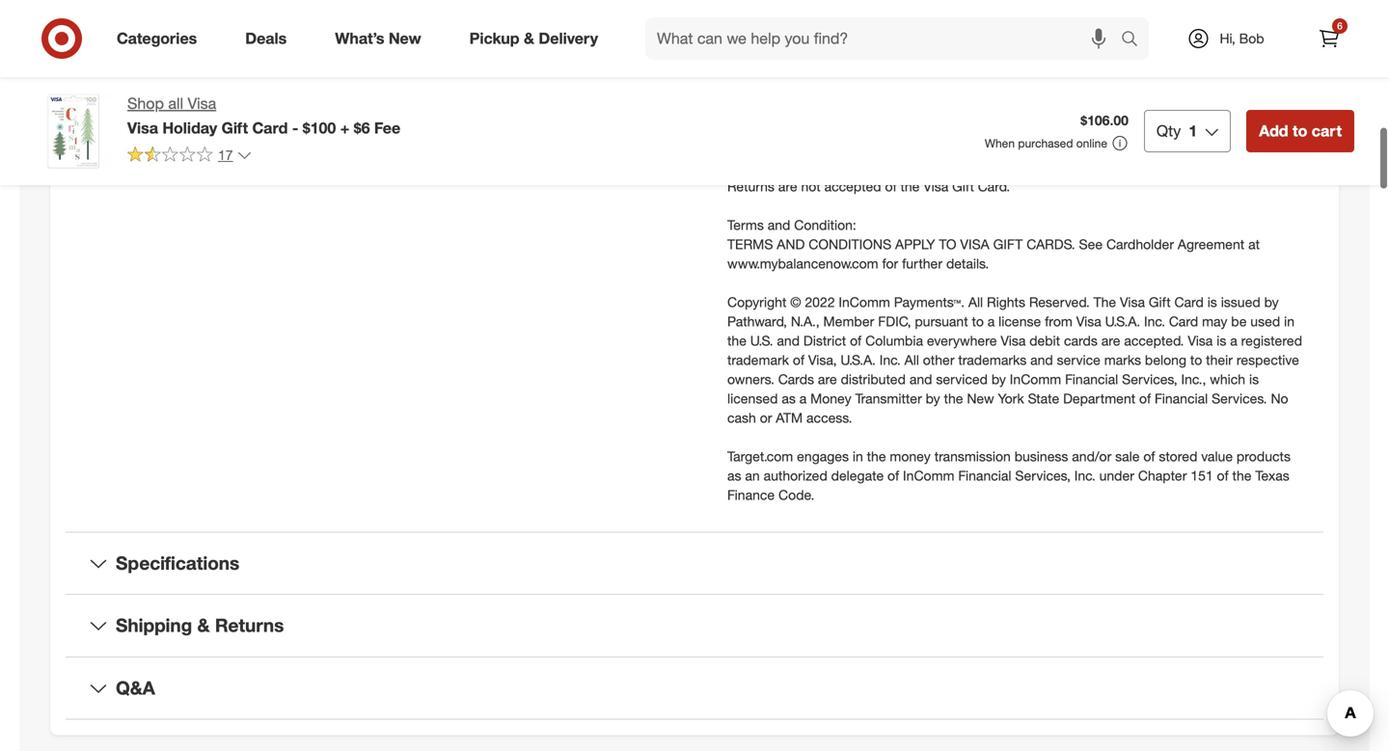 Task type: vqa. For each thing, say whether or not it's contained in the screenshot.
InComm within Target.com engages in the money transmission business and/or sale of stored value products as an authorized delegate of InComm Financial Services, Inc. under Chapter 151 of the Texas Finance Code.
yes



Task type: locate. For each thing, give the bounding box(es) containing it.
is left "non-"
[[815, 139, 825, 156]]

visa down shop
[[127, 119, 158, 137]]

card up fees).
[[1026, 43, 1055, 60]]

the up delegate
[[867, 448, 886, 465]]

in right used
[[1284, 313, 1295, 330]]

1 vertical spatial all
[[904, 352, 919, 368]]

be inside copyright © 2022 incomm payments™. all rights reserved. the visa gift card is issued by pathward, n.a., member fdic, pursuant to a license from visa u.s.a. inc. card may be used in the u.s. and district of columbia everywhere visa debit cards are accepted. visa is a registered trademark of visa, u.s.a. inc. all other trademarks and service marks belong to their respective owners. cards are distributed and serviced by incomm financial services, inc., which is licensed as a money transmitter by the new york state department of financial services. no cash or atm access.
[[1231, 313, 1247, 330]]

other inside copyright © 2022 incomm payments™. all rights reserved. the visa gift card is issued by pathward, n.a., member fdic, pursuant to a license from visa u.s.a. inc. card may be used in the u.s. and district of columbia everywhere visa debit cards are accepted. visa is a registered trademark of visa, u.s.a. inc. all other trademarks and service marks belong to their respective owners. cards are distributed and serviced by incomm financial services, inc., which is licensed as a money transmitter by the new york state department of financial services. no cash or atm access.
[[923, 352, 955, 368]]

search button
[[1112, 17, 1159, 64]]

all left the rights
[[968, 294, 983, 311]]

a down reloadable
[[889, 159, 896, 176]]

2 horizontal spatial are
[[1101, 332, 1120, 349]]

a inside this gift card is non-reloadable and may not be purchased for resale or resold. visa gift cards cannot be purchased with a target giftcard. number of gift cards purchased may be limited. returns are not accepted of the visa gift card.
[[889, 159, 896, 176]]

17 link
[[127, 146, 252, 168]]

debit
[[1030, 332, 1060, 349]]

0 horizontal spatial fees
[[156, 28, 182, 44]]

0 horizontal spatial time
[[768, 43, 794, 60]]

to down purchase,
[[1170, 62, 1182, 79]]

1 horizontal spatial time
[[1097, 43, 1123, 60]]

as inside target.com engages in the money transmission business and/or sale of stored value products as an authorized delegate of incomm financial services, inc. under chapter 151 of the texas finance code.
[[727, 467, 741, 484]]

0 vertical spatial inc.
[[1144, 313, 1165, 330]]

may down resold.
[[1200, 159, 1225, 176]]

1 vertical spatial returns
[[215, 615, 284, 637]]

may inside copyright © 2022 incomm payments™. all rights reserved. the visa gift card is issued by pathward, n.a., member fdic, pursuant to a license from visa u.s.a. inc. card may be used in the u.s. and district of columbia everywhere visa debit cards are accepted. visa is a registered trademark of visa, u.s.a. inc. all other trademarks and service marks belong to their respective owners. cards are distributed and serviced by incomm financial services, inc., which is licensed as a money transmitter by the new york state department of financial services. no cash or atm access.
[[1202, 313, 1227, 330]]

are up money
[[818, 371, 837, 388]]

1 vertical spatial new
[[967, 390, 994, 407]]

not
[[979, 139, 999, 156], [801, 178, 821, 195]]

0 vertical spatial in
[[1284, 313, 1295, 330]]

transmitter
[[855, 390, 922, 407]]

financial
[[1065, 371, 1118, 388], [1155, 390, 1208, 407], [958, 467, 1011, 484]]

service down cards
[[1057, 352, 1100, 368]]

purchase down otherwise
[[727, 82, 783, 98]]

specifications
[[116, 552, 239, 574]]

may up giftcard.
[[950, 139, 975, 156]]

0 horizontal spatial all
[[904, 352, 919, 368]]

state
[[1028, 390, 1059, 407]]

2 time from the left
[[1097, 43, 1123, 60]]

0 horizontal spatial services,
[[1015, 467, 1071, 484]]

fees).
[[1014, 82, 1047, 98]]

no fees after purchase
[[135, 28, 273, 44]]

and up and
[[768, 217, 790, 233]]

inc.,
[[1181, 371, 1206, 388]]

for inside fees: a one-time purchase fee is charged for each gift card at the time of purchase, except where otherwise required to comply with applicable law. no fees will be applied to the gift card after purchase (including dormancy, service or other fees).
[[947, 43, 963, 60]]

all
[[968, 294, 983, 311], [904, 352, 919, 368]]

no up fees).
[[1029, 62, 1046, 79]]

financial down "transmission"
[[958, 467, 1011, 484]]

no inside fees: a one-time purchase fee is charged for each gift card at the time of purchase, except where otherwise required to comply with applicable law. no fees will be applied to the gift card after purchase (including dormancy, service or other fees).
[[1029, 62, 1046, 79]]

1 vertical spatial u.s.a.
[[841, 352, 876, 368]]

inc. down "columbia"
[[880, 352, 901, 368]]

0 horizontal spatial financial
[[958, 467, 1011, 484]]

0 vertical spatial no
[[135, 28, 153, 44]]

What can we help you find? suggestions appear below search field
[[645, 17, 1126, 60]]

6 link
[[1308, 17, 1351, 60]]

available
[[274, 82, 326, 98]]

1 horizontal spatial &
[[524, 29, 534, 48]]

1 horizontal spatial at
[[1248, 236, 1260, 253]]

not up giftcard.
[[979, 139, 999, 156]]

otherwise
[[727, 62, 787, 79]]

2 vertical spatial for
[[882, 255, 898, 272]]

gift down the except
[[1209, 62, 1231, 79]]

shipping & returns button
[[66, 595, 1324, 657]]

with down reloadable
[[860, 159, 885, 176]]

which
[[1210, 371, 1245, 388]]

1 horizontal spatial not
[[979, 139, 999, 156]]

cards down resale
[[1092, 159, 1128, 176]]

1 vertical spatial other
[[923, 352, 955, 368]]

trademarks
[[958, 352, 1027, 368]]

pickup & delivery link
[[453, 17, 622, 60]]

0 vertical spatial at
[[1059, 43, 1070, 60]]

purchase,
[[1142, 43, 1202, 60]]

2 vertical spatial cards
[[778, 371, 814, 388]]

be right cannot
[[773, 159, 788, 176]]

licensed
[[727, 390, 778, 407]]

no up 24/7 on the left top of the page
[[135, 28, 153, 44]]

accepted
[[824, 178, 881, 195]]

2 horizontal spatial incomm
[[1010, 371, 1061, 388]]

incomm up state
[[1010, 371, 1061, 388]]

1 horizontal spatial service
[[915, 82, 959, 98]]

or inside this gift card is non-reloadable and may not be purchased for resale or resold. visa gift cards cannot be purchased with a target giftcard. number of gift cards purchased may be limited. returns are not accepted of the visa gift card.
[[1150, 139, 1162, 156]]

what's
[[335, 29, 384, 48]]

target.com
[[727, 448, 793, 465]]

other
[[979, 82, 1010, 98], [923, 352, 955, 368]]

0 vertical spatial or
[[963, 82, 975, 98]]

visa right the
[[1120, 294, 1145, 311]]

other down law.
[[979, 82, 1010, 98]]

the
[[1074, 43, 1093, 60], [1186, 62, 1205, 79], [900, 178, 920, 195], [727, 332, 747, 349], [944, 390, 963, 407], [867, 448, 886, 465], [1232, 467, 1252, 484]]

is
[[880, 43, 890, 60], [815, 139, 825, 156], [1207, 294, 1217, 311], [1217, 332, 1226, 349], [1249, 371, 1259, 388]]

be right 'will'
[[1102, 62, 1118, 79]]

card left "non-"
[[782, 139, 811, 156]]

inc. down and/or
[[1074, 467, 1096, 484]]

by up used
[[1264, 294, 1279, 311]]

1 horizontal spatial services,
[[1122, 371, 1177, 388]]

returns down specifications
[[215, 615, 284, 637]]

0 vertical spatial as
[[782, 390, 796, 407]]

0 horizontal spatial for
[[882, 255, 898, 272]]

0 horizontal spatial in
[[853, 448, 863, 465]]

giftcard.
[[940, 159, 994, 176]]

as left an
[[727, 467, 741, 484]]

to right add
[[1293, 122, 1307, 140]]

target.com engages in the money transmission business and/or sale of stored value products as an authorized delegate of incomm financial services, inc. under chapter 151 of the texas finance code.
[[727, 448, 1291, 503]]

0 horizontal spatial with
[[860, 159, 885, 176]]

gift up accepted.
[[1149, 294, 1171, 311]]

1 vertical spatial with
[[860, 159, 885, 176]]

new
[[389, 29, 421, 48], [967, 390, 994, 407]]

0 vertical spatial new
[[389, 29, 421, 48]]

0 horizontal spatial or
[[760, 409, 772, 426]]

code.
[[778, 487, 815, 503]]

customer
[[166, 82, 223, 98]]

gift up 17
[[222, 119, 248, 137]]

or inside copyright © 2022 incomm payments™. all rights reserved. the visa gift card is issued by pathward, n.a., member fdic, pursuant to a license from visa u.s.a. inc. card may be used in the u.s. and district of columbia everywhere visa debit cards are accepted. visa is a registered trademark of visa, u.s.a. inc. all other trademarks and service marks belong to their respective owners. cards are distributed and serviced by incomm financial services, inc., which is licensed as a money transmitter by the new york state department of financial services. no cash or atm access.
[[760, 409, 772, 426]]

reserved.
[[1029, 294, 1090, 311]]

as inside copyright © 2022 incomm payments™. all rights reserved. the visa gift card is issued by pathward, n.a., member fdic, pursuant to a license from visa u.s.a. inc. card may be used in the u.s. and district of columbia everywhere visa debit cards are accepted. visa is a registered trademark of visa, u.s.a. inc. all other trademarks and service marks belong to their respective owners. cards are distributed and serviced by incomm financial services, inc., which is licensed as a money transmitter by the new york state department of financial services. no cash or atm access.
[[782, 390, 796, 407]]

0 horizontal spatial returns
[[215, 615, 284, 637]]

with inside this gift card is non-reloadable and may not be purchased for resale or resold. visa gift cards cannot be purchased with a target giftcard. number of gift cards purchased may be limited. returns are not accepted of the visa gift card.
[[860, 159, 885, 176]]

& right shipping
[[197, 615, 210, 637]]

service down applicable
[[915, 82, 959, 98]]

0 horizontal spatial u.s.a.
[[841, 352, 876, 368]]

0 vertical spatial may
[[950, 139, 975, 156]]

1 horizontal spatial for
[[947, 43, 963, 60]]

of down value
[[1217, 467, 1229, 484]]

is left issued
[[1207, 294, 1217, 311]]

a
[[889, 159, 896, 176], [988, 313, 995, 330], [1230, 332, 1237, 349], [799, 390, 807, 407]]

comply
[[860, 62, 905, 79]]

2 horizontal spatial service
[[1057, 352, 1100, 368]]

0 vertical spatial are
[[778, 178, 797, 195]]

$6
[[354, 119, 370, 137]]

2 horizontal spatial no
[[1271, 390, 1288, 407]]

to up inc.,
[[1190, 352, 1202, 368]]

1 vertical spatial in
[[853, 448, 863, 465]]

2 vertical spatial financial
[[958, 467, 1011, 484]]

0 horizontal spatial inc.
[[880, 352, 901, 368]]

0 horizontal spatial &
[[197, 615, 210, 637]]

service left "available"
[[227, 82, 270, 98]]

u.s.a. up distributed
[[841, 352, 876, 368]]

gift inside copyright © 2022 incomm payments™. all rights reserved. the visa gift card is issued by pathward, n.a., member fdic, pursuant to a license from visa u.s.a. inc. card may be used in the u.s. and district of columbia everywhere visa debit cards are accepted. visa is a registered trademark of visa, u.s.a. inc. all other trademarks and service marks belong to their respective owners. cards are distributed and serviced by incomm financial services, inc., which is licensed as a money transmitter by the new york state department of financial services. no cash or atm access.
[[1149, 294, 1171, 311]]

returns inside dropdown button
[[215, 615, 284, 637]]

visa right '1'
[[1210, 139, 1235, 156]]

fee
[[374, 119, 400, 137]]

u.s.a.
[[1105, 313, 1140, 330], [841, 352, 876, 368]]

cards up limited.
[[1264, 139, 1300, 156]]

financial inside target.com engages in the money transmission business and/or sale of stored value products as an authorized delegate of incomm financial services, inc. under chapter 151 of the texas finance code.
[[958, 467, 1011, 484]]

services, down belong
[[1122, 371, 1177, 388]]

the inside this gift card is non-reloadable and may not be purchased for resale or resold. visa gift cards cannot be purchased with a target giftcard. number of gift cards purchased may be limited. returns are not accepted of the visa gift card.
[[900, 178, 920, 195]]

delegate
[[831, 467, 884, 484]]

as
[[782, 390, 796, 407], [727, 467, 741, 484]]

1 horizontal spatial or
[[963, 82, 975, 98]]

cards
[[1264, 139, 1300, 156], [1092, 159, 1128, 176], [778, 371, 814, 388]]

0 horizontal spatial at
[[1059, 43, 1070, 60]]

1 vertical spatial or
[[1150, 139, 1162, 156]]

for up applicable
[[947, 43, 963, 60]]

2 vertical spatial or
[[760, 409, 772, 426]]

0 horizontal spatial cards
[[778, 371, 814, 388]]

incomm up member
[[839, 294, 890, 311]]

one-
[[740, 43, 768, 60]]

the up 'will'
[[1074, 43, 1093, 60]]

& for pickup
[[524, 29, 534, 48]]

for down apply
[[882, 255, 898, 272]]

0 vertical spatial with
[[908, 62, 933, 79]]

card.
[[978, 178, 1010, 195]]

incomm down money on the right bottom
[[903, 467, 954, 484]]

0 horizontal spatial as
[[727, 467, 741, 484]]

deals link
[[229, 17, 311, 60]]

2 horizontal spatial inc.
[[1144, 313, 1165, 330]]

0 vertical spatial by
[[1264, 294, 1279, 311]]

u.s.a. down the
[[1105, 313, 1140, 330]]

2 vertical spatial by
[[926, 390, 940, 407]]

0 vertical spatial financial
[[1065, 371, 1118, 388]]

is right fee
[[880, 43, 890, 60]]

are up condition:
[[778, 178, 797, 195]]

0 horizontal spatial new
[[389, 29, 421, 48]]

money
[[890, 448, 931, 465]]

2 horizontal spatial by
[[1264, 294, 1279, 311]]

used
[[1250, 313, 1280, 330]]

1 horizontal spatial all
[[968, 294, 983, 311]]

returns down cannot
[[727, 178, 775, 195]]

after down where
[[1268, 62, 1296, 79]]

1 horizontal spatial no
[[1029, 62, 1046, 79]]

cart
[[1312, 122, 1342, 140]]

1 horizontal spatial in
[[1284, 313, 1295, 330]]

at left search button
[[1059, 43, 1070, 60]]

applicable
[[937, 62, 999, 79]]

inc. up accepted.
[[1144, 313, 1165, 330]]

no right services.
[[1271, 390, 1288, 407]]

2 horizontal spatial or
[[1150, 139, 1162, 156]]

for inside this gift card is non-reloadable and may not be purchased for resale or resold. visa gift cards cannot be purchased with a target giftcard. number of gift cards purchased may be limited. returns are not accepted of the visa gift card.
[[1090, 139, 1106, 156]]

deals
[[245, 29, 287, 48]]

of down money on the right bottom
[[888, 467, 899, 484]]

add to cart
[[1259, 122, 1342, 140]]

0 horizontal spatial incomm
[[839, 294, 890, 311]]

1 horizontal spatial are
[[818, 371, 837, 388]]

their
[[1206, 352, 1233, 368]]

with down the charged
[[908, 62, 933, 79]]

products
[[1237, 448, 1291, 465]]

at inside terms and condition: terms and conditions apply to visa gift cards. see cardholder agreement at www.mybalancenow.com for further details.
[[1248, 236, 1260, 253]]

& right pickup
[[524, 29, 534, 48]]

2 vertical spatial incomm
[[903, 467, 954, 484]]

1 vertical spatial may
[[1200, 159, 1225, 176]]

is inside this gift card is non-reloadable and may not be purchased for resale or resold. visa gift cards cannot be purchased with a target giftcard. number of gift cards purchased may be limited. returns are not accepted of the visa gift card.
[[815, 139, 825, 156]]

2 horizontal spatial for
[[1090, 139, 1106, 156]]

1 vertical spatial for
[[1090, 139, 1106, 156]]

when
[[985, 136, 1015, 150]]

are up marks
[[1101, 332, 1120, 349]]

returns inside this gift card is non-reloadable and may not be purchased for resale or resold. visa gift cards cannot be purchased with a target giftcard. number of gift cards purchased may be limited. returns are not accepted of the visa gift card.
[[727, 178, 775, 195]]

0 vertical spatial for
[[947, 43, 963, 60]]

image of visa holiday gift card - $100 + $6 fee image
[[35, 93, 112, 170]]

a down the rights
[[988, 313, 995, 330]]

24/7
[[135, 82, 162, 98]]

0 vertical spatial all
[[968, 294, 983, 311]]

is inside fees: a one-time purchase fee is charged for each gift card at the time of purchase, except where otherwise required to comply with applicable law. no fees will be applied to the gift card after purchase (including dormancy, service or other fees).
[[880, 43, 890, 60]]

0 vertical spatial other
[[979, 82, 1010, 98]]

of down belong
[[1139, 390, 1151, 407]]

not up condition:
[[801, 178, 821, 195]]

& inside dropdown button
[[197, 615, 210, 637]]

bob
[[1239, 30, 1264, 47]]

0 horizontal spatial other
[[923, 352, 955, 368]]

for down $106.00
[[1090, 139, 1106, 156]]

2 horizontal spatial cards
[[1264, 139, 1300, 156]]

0 vertical spatial returns
[[727, 178, 775, 195]]

visa
[[960, 236, 989, 253]]

cards.
[[1027, 236, 1075, 253]]

shipping
[[116, 615, 192, 637]]

new right what's
[[389, 29, 421, 48]]

fee
[[858, 43, 876, 60]]

pursuant
[[915, 313, 968, 330]]

or left 'atm'
[[760, 409, 772, 426]]

1 horizontal spatial as
[[782, 390, 796, 407]]

1 horizontal spatial fees
[[1050, 62, 1076, 79]]

registered
[[1241, 332, 1302, 349]]

the down target
[[900, 178, 920, 195]]

+
[[340, 119, 350, 137]]

and up target
[[924, 139, 946, 156]]

1 vertical spatial by
[[992, 371, 1006, 388]]

of inside fees: a one-time purchase fee is charged for each gift card at the time of purchase, except where otherwise required to comply with applicable law. no fees will be applied to the gift card after purchase (including dormancy, service or other fees).
[[1127, 43, 1139, 60]]

card
[[1026, 43, 1055, 60], [1235, 62, 1264, 79], [252, 119, 288, 137], [782, 139, 811, 156], [1174, 294, 1204, 311], [1169, 313, 1198, 330]]

1 horizontal spatial u.s.a.
[[1105, 313, 1140, 330]]

0 horizontal spatial after
[[186, 28, 214, 44]]

delivery
[[539, 29, 598, 48]]

time up otherwise
[[768, 43, 794, 60]]

and up transmitter
[[909, 371, 932, 388]]

gift up cannot
[[756, 139, 778, 156]]

shop
[[127, 94, 164, 113]]

services, inside target.com engages in the money transmission business and/or sale of stored value products as an authorized delegate of incomm financial services, inc. under chapter 151 of the texas finance code.
[[1015, 467, 1071, 484]]

fdic,
[[878, 313, 911, 330]]

other inside fees: a one-time purchase fee is charged for each gift card at the time of purchase, except where otherwise required to comply with applicable law. no fees will be applied to the gift card after purchase (including dormancy, service or other fees).
[[979, 82, 1010, 98]]

purchase up "required"
[[798, 43, 854, 60]]

0 horizontal spatial service
[[227, 82, 270, 98]]

financial down inc.,
[[1155, 390, 1208, 407]]

or down applicable
[[963, 82, 975, 98]]

may down issued
[[1202, 313, 1227, 330]]

and inside this gift card is non-reloadable and may not be purchased for resale or resold. visa gift cards cannot be purchased with a target giftcard. number of gift cards purchased may be limited. returns are not accepted of the visa gift card.
[[924, 139, 946, 156]]

transmission
[[934, 448, 1011, 465]]

after up customer
[[186, 28, 214, 44]]

0 horizontal spatial are
[[778, 178, 797, 195]]

2 vertical spatial may
[[1202, 313, 1227, 330]]

and
[[924, 139, 946, 156], [768, 217, 790, 233], [777, 332, 800, 349], [1030, 352, 1053, 368], [909, 371, 932, 388]]

fees up 24/7 on the left top of the page
[[156, 28, 182, 44]]

1 vertical spatial as
[[727, 467, 741, 484]]

of down member
[[850, 332, 862, 349]]

under
[[1099, 467, 1134, 484]]

purchase up 24/7 customer service available
[[217, 28, 273, 44]]

1 horizontal spatial inc.
[[1074, 467, 1096, 484]]

all down "columbia"
[[904, 352, 919, 368]]

by down the serviced
[[926, 390, 940, 407]]

2 horizontal spatial purchase
[[798, 43, 854, 60]]

after
[[186, 28, 214, 44], [1268, 62, 1296, 79]]

1 vertical spatial fees
[[1050, 62, 1076, 79]]

distributed
[[841, 371, 906, 388]]

to inside button
[[1293, 122, 1307, 140]]

1 horizontal spatial new
[[967, 390, 994, 407]]

services, inside copyright © 2022 incomm payments™. all rights reserved. the visa gift card is issued by pathward, n.a., member fdic, pursuant to a license from visa u.s.a. inc. card may be used in the u.s. and district of columbia everywhere visa debit cards are accepted. visa is a registered trademark of visa, u.s.a. inc. all other trademarks and service marks belong to their respective owners. cards are distributed and serviced by incomm financial services, inc., which is licensed as a money transmitter by the new york state department of financial services. no cash or atm access.
[[1122, 371, 1177, 388]]

1 horizontal spatial other
[[979, 82, 1010, 98]]

new down the serviced
[[967, 390, 994, 407]]

1 vertical spatial not
[[801, 178, 821, 195]]

gift up law.
[[1000, 43, 1022, 60]]

& for shipping
[[197, 615, 210, 637]]

0 horizontal spatial by
[[926, 390, 940, 407]]



Task type: describe. For each thing, give the bounding box(es) containing it.
accepted.
[[1124, 332, 1184, 349]]

1 vertical spatial inc.
[[880, 352, 901, 368]]

card up accepted.
[[1169, 313, 1198, 330]]

copyright
[[727, 294, 787, 311]]

cardholder
[[1106, 236, 1174, 253]]

charged
[[894, 43, 943, 60]]

details.
[[946, 255, 989, 272]]

of left visa,
[[793, 352, 804, 368]]

everywhere
[[927, 332, 997, 349]]

categories
[[117, 29, 197, 48]]

6
[[1337, 20, 1343, 32]]

this gift card is non-reloadable and may not be purchased for resale or resold. visa gift cards cannot be purchased with a target giftcard. number of gift cards purchased may be limited. returns are not accepted of the visa gift card.
[[727, 139, 1300, 195]]

inc. inside target.com engages in the money transmission business and/or sale of stored value products as an authorized delegate of incomm financial services, inc. under chapter 151 of the texas finance code.
[[1074, 467, 1096, 484]]

no inside copyright © 2022 incomm payments™. all rights reserved. the visa gift card is issued by pathward, n.a., member fdic, pursuant to a license from visa u.s.a. inc. card may be used in the u.s. and district of columbia everywhere visa debit cards are accepted. visa is a registered trademark of visa, u.s.a. inc. all other trademarks and service marks belong to their respective owners. cards are distributed and serviced by incomm financial services, inc., which is licensed as a money transmitter by the new york state department of financial services. no cash or atm access.
[[1271, 390, 1288, 407]]

card left issued
[[1174, 294, 1204, 311]]

department
[[1063, 390, 1136, 407]]

columbia
[[865, 332, 923, 349]]

1 horizontal spatial by
[[992, 371, 1006, 388]]

0 vertical spatial after
[[186, 28, 214, 44]]

cards inside copyright © 2022 incomm payments™. all rights reserved. the visa gift card is issued by pathward, n.a., member fdic, pursuant to a license from visa u.s.a. inc. card may be used in the u.s. and district of columbia everywhere visa debit cards are accepted. visa is a registered trademark of visa, u.s.a. inc. all other trademarks and service marks belong to their respective owners. cards are distributed and serviced by incomm financial services, inc., which is licensed as a money transmitter by the new york state department of financial services. no cash or atm access.
[[778, 371, 814, 388]]

of right sale
[[1143, 448, 1155, 465]]

be up number
[[1002, 139, 1018, 156]]

online
[[1076, 136, 1107, 150]]

after inside fees: a one-time purchase fee is charged for each gift card at the time of purchase, except where otherwise required to comply with applicable law. no fees will be applied to the gift card after purchase (including dormancy, service or other fees).
[[1268, 62, 1296, 79]]

the down the serviced
[[944, 390, 963, 407]]

service inside copyright © 2022 incomm payments™. all rights reserved. the visa gift card is issued by pathward, n.a., member fdic, pursuant to a license from visa u.s.a. inc. card may be used in the u.s. and district of columbia everywhere visa debit cards are accepted. visa is a registered trademark of visa, u.s.a. inc. all other trademarks and service marks belong to their respective owners. cards are distributed and serviced by incomm financial services, inc., which is licensed as a money transmitter by the new york state department of financial services. no cash or atm access.
[[1057, 352, 1100, 368]]

and down "debit"
[[1030, 352, 1053, 368]]

fees: a one-time purchase fee is charged for each gift card at the time of purchase, except where otherwise required to comply with applicable law. no fees will be applied to the gift card after purchase (including dormancy, service or other fees).
[[727, 24, 1296, 98]]

this
[[727, 139, 752, 156]]

fees inside fees: a one-time purchase fee is charged for each gift card at the time of purchase, except where otherwise required to comply with applicable law. no fees will be applied to the gift card after purchase (including dormancy, service or other fees).
[[1050, 62, 1076, 79]]

belong
[[1145, 352, 1187, 368]]

a up 'atm'
[[799, 390, 807, 407]]

is down respective
[[1249, 371, 1259, 388]]

district
[[803, 332, 846, 349]]

atm
[[776, 409, 803, 426]]

in inside target.com engages in the money transmission business and/or sale of stored value products as an authorized delegate of incomm financial services, inc. under chapter 151 of the texas finance code.
[[853, 448, 863, 465]]

add
[[1259, 122, 1288, 140]]

$106.00
[[1081, 112, 1129, 129]]

1 time from the left
[[768, 43, 794, 60]]

non-
[[828, 139, 856, 156]]

hi, bob
[[1220, 30, 1264, 47]]

1 horizontal spatial purchase
[[727, 82, 783, 98]]

at inside fees: a one-time purchase fee is charged for each gift card at the time of purchase, except where otherwise required to comply with applicable law. no fees will be applied to the gift card after purchase (including dormancy, service or other fees).
[[1059, 43, 1070, 60]]

finance
[[727, 487, 775, 503]]

and inside terms and condition: terms and conditions apply to visa gift cards. see cardholder agreement at www.mybalancenow.com for further details.
[[768, 217, 790, 233]]

of down when purchased online
[[1051, 159, 1062, 176]]

issued
[[1221, 294, 1261, 311]]

0 vertical spatial incomm
[[839, 294, 890, 311]]

what's new
[[335, 29, 421, 48]]

www.mybalancenow.com
[[727, 255, 878, 272]]

required
[[790, 62, 841, 79]]

pickup
[[469, 29, 520, 48]]

visa down license on the top of page
[[1001, 332, 1026, 349]]

(including
[[787, 82, 845, 98]]

an
[[745, 467, 760, 484]]

agreement
[[1178, 236, 1245, 253]]

further
[[902, 255, 943, 272]]

see
[[1079, 236, 1103, 253]]

fees:
[[727, 24, 760, 41]]

gift up limited.
[[1238, 139, 1260, 156]]

dormancy,
[[849, 82, 912, 98]]

gift down the "online"
[[1066, 159, 1088, 176]]

0 horizontal spatial not
[[801, 178, 821, 195]]

cash
[[727, 409, 756, 426]]

0 vertical spatial fees
[[156, 28, 182, 44]]

hi,
[[1220, 30, 1235, 47]]

visa up "their"
[[1188, 332, 1213, 349]]

0 horizontal spatial purchase
[[217, 28, 273, 44]]

1 vertical spatial are
[[1101, 332, 1120, 349]]

2 vertical spatial are
[[818, 371, 837, 388]]

resold.
[[1166, 139, 1206, 156]]

the down products
[[1232, 467, 1252, 484]]

terms and condition: terms and conditions apply to visa gift cards. see cardholder agreement at www.mybalancenow.com for further details.
[[727, 217, 1260, 272]]

terms
[[727, 236, 773, 253]]

will
[[1080, 62, 1099, 79]]

member
[[823, 313, 874, 330]]

a up "their"
[[1230, 332, 1237, 349]]

to up everywhere
[[972, 313, 984, 330]]

conditions
[[809, 236, 891, 253]]

service inside fees: a one-time purchase fee is charged for each gift card at the time of purchase, except where otherwise required to comply with applicable law. no fees will be applied to the gift card after purchase (including dormancy, service or other fees).
[[915, 82, 959, 98]]

from
[[1045, 313, 1073, 330]]

card down where
[[1235, 62, 1264, 79]]

what's new link
[[319, 17, 445, 60]]

applied
[[1122, 62, 1167, 79]]

or inside fees: a one-time purchase fee is charged for each gift card at the time of purchase, except where otherwise required to comply with applicable law. no fees will be applied to the gift card after purchase (including dormancy, service or other fees).
[[963, 82, 975, 98]]

are inside this gift card is non-reloadable and may not be purchased for resale or resold. visa gift cards cannot be purchased with a target giftcard. number of gift cards purchased may be limited. returns are not accepted of the visa gift card.
[[778, 178, 797, 195]]

rights
[[987, 294, 1025, 311]]

to left comply
[[845, 62, 857, 79]]

business
[[1015, 448, 1068, 465]]

card inside shop all visa visa holiday gift card - $100 + $6 fee
[[252, 119, 288, 137]]

each
[[967, 43, 996, 60]]

shop all visa visa holiday gift card - $100 + $6 fee
[[127, 94, 400, 137]]

0 horizontal spatial no
[[135, 28, 153, 44]]

2022
[[805, 294, 835, 311]]

new inside copyright © 2022 incomm payments™. all rights reserved. the visa gift card is issued by pathward, n.a., member fdic, pursuant to a license from visa u.s.a. inc. card may be used in the u.s. and district of columbia everywhere visa debit cards are accepted. visa is a registered trademark of visa, u.s.a. inc. all other trademarks and service marks belong to their respective owners. cards are distributed and serviced by incomm financial services, inc., which is licensed as a money transmitter by the new york state department of financial services. no cash or atm access.
[[967, 390, 994, 407]]

qty
[[1157, 122, 1181, 140]]

of right accepted in the top of the page
[[885, 178, 897, 195]]

q&a
[[116, 677, 155, 699]]

sale
[[1115, 448, 1140, 465]]

number
[[998, 159, 1047, 176]]

in inside copyright © 2022 incomm payments™. all rights reserved. the visa gift card is issued by pathward, n.a., member fdic, pursuant to a license from visa u.s.a. inc. card may be used in the u.s. and district of columbia everywhere visa debit cards are accepted. visa is a registered trademark of visa, u.s.a. inc. all other trademarks and service marks belong to their respective owners. cards are distributed and serviced by incomm financial services, inc., which is licensed as a money transmitter by the new york state department of financial services. no cash or atm access.
[[1284, 313, 1295, 330]]

specifications button
[[66, 533, 1324, 594]]

0 vertical spatial cards
[[1264, 139, 1300, 156]]

1 vertical spatial financial
[[1155, 390, 1208, 407]]

shipping & returns
[[116, 615, 284, 637]]

visa up cards
[[1076, 313, 1101, 330]]

license
[[999, 313, 1041, 330]]

is up "their"
[[1217, 332, 1226, 349]]

condition:
[[794, 217, 856, 233]]

and down n.a.,
[[777, 332, 800, 349]]

gift down giftcard.
[[952, 178, 974, 195]]

with inside fees: a one-time purchase fee is charged for each gift card at the time of purchase, except where otherwise required to comply with applicable law. no fees will be applied to the gift card after purchase (including dormancy, service or other fees).
[[908, 62, 933, 79]]

the down purchase,
[[1186, 62, 1205, 79]]

authorized
[[764, 467, 827, 484]]

gift inside shop all visa visa holiday gift card - $100 + $6 fee
[[222, 119, 248, 137]]

texas
[[1255, 467, 1289, 484]]

17
[[218, 146, 233, 163]]

for inside terms and condition: terms and conditions apply to visa gift cards. see cardholder agreement at www.mybalancenow.com for further details.
[[882, 255, 898, 272]]

$100
[[303, 119, 336, 137]]

marks
[[1104, 352, 1141, 368]]

0 vertical spatial not
[[979, 139, 999, 156]]

visa down target
[[923, 178, 948, 195]]

card inside this gift card is non-reloadable and may not be purchased for resale or resold. visa gift cards cannot be purchased with a target giftcard. number of gift cards purchased may be limited. returns are not accepted of the visa gift card.
[[782, 139, 811, 156]]

incomm inside target.com engages in the money transmission business and/or sale of stored value products as an authorized delegate of incomm financial services, inc. under chapter 151 of the texas finance code.
[[903, 467, 954, 484]]

24/7 customer service available
[[135, 82, 326, 98]]

be inside fees: a one-time purchase fee is charged for each gift card at the time of purchase, except where otherwise required to comply with applicable law. no fees will be applied to the gift card after purchase (including dormancy, service or other fees).
[[1102, 62, 1118, 79]]

1 vertical spatial incomm
[[1010, 371, 1061, 388]]

and/or
[[1072, 448, 1112, 465]]

©
[[790, 294, 801, 311]]

be left limited.
[[1229, 159, 1244, 176]]

apply
[[895, 236, 935, 253]]

1 vertical spatial cards
[[1092, 159, 1128, 176]]

trademark
[[727, 352, 789, 368]]

holiday
[[162, 119, 217, 137]]

q&a button
[[66, 658, 1324, 719]]

money
[[810, 390, 851, 407]]

payments™.
[[894, 294, 965, 311]]

visa right the "all"
[[188, 94, 216, 113]]

and
[[777, 236, 805, 253]]

the left u.s.
[[727, 332, 747, 349]]



